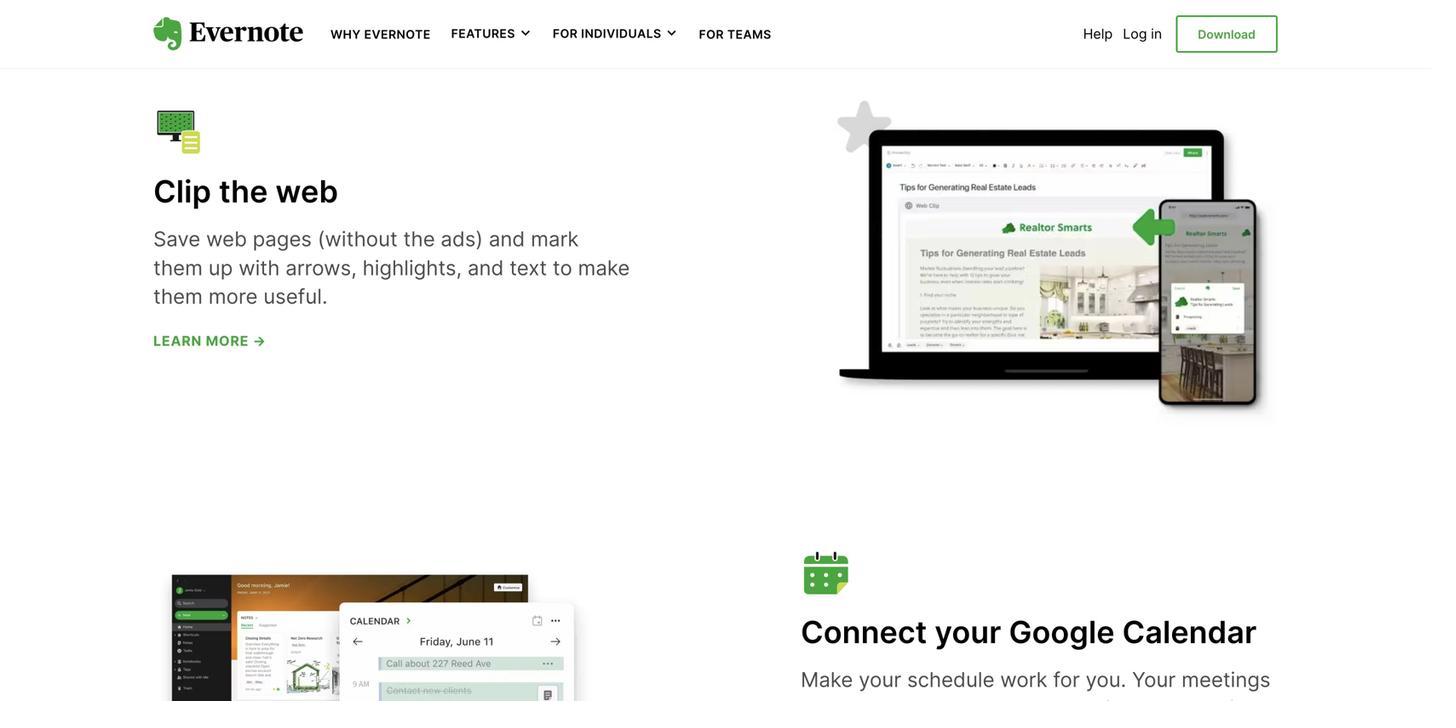 Task type: describe. For each thing, give the bounding box(es) containing it.
and inside make your schedule work for you. your meetings and notes have context so nothing gets lost i
[[801, 697, 837, 702]]

teams
[[727, 27, 772, 42]]

(without
[[318, 227, 398, 252]]

for for for individuals
[[553, 27, 578, 41]]

connect your google calendar
[[801, 614, 1257, 651]]

ads)
[[441, 227, 483, 252]]

1 vertical spatial and
[[468, 255, 504, 281]]

web clipper icon image
[[153, 107, 204, 158]]

1 them from the top
[[153, 255, 203, 281]]

features
[[451, 27, 515, 41]]

save web pages (without the ads) and mark them up with arrows, highlights, and text to make them more useful.
[[153, 227, 630, 309]]

make
[[578, 255, 630, 281]]

showcase of the web clipper feature of evernote image
[[835, 101, 1278, 426]]

why evernote
[[331, 27, 431, 42]]

to
[[553, 255, 572, 281]]

nothing
[[1062, 697, 1135, 702]]

log in
[[1123, 26, 1162, 42]]

up
[[209, 255, 233, 281]]

pages
[[253, 227, 312, 252]]

the inside the save web pages (without the ads) and mark them up with arrows, highlights, and text to make them more useful.
[[403, 227, 435, 252]]

meetings
[[1182, 668, 1271, 693]]

your for connect
[[935, 614, 1001, 651]]

→
[[253, 333, 267, 350]]

useful.
[[263, 284, 328, 309]]

you.
[[1086, 668, 1127, 693]]

highlights,
[[363, 255, 462, 281]]

download link
[[1176, 15, 1278, 53]]

for teams
[[699, 27, 772, 42]]

showcase of the calendar feature of evernote image
[[153, 535, 596, 702]]

learn more → link
[[153, 333, 267, 350]]

make your schedule work for you. your meetings and notes have context so nothing gets lost i
[[801, 668, 1271, 702]]

make
[[801, 668, 853, 693]]

1 horizontal spatial web
[[276, 173, 338, 210]]

context
[[954, 697, 1027, 702]]

learn
[[153, 333, 202, 350]]

for individuals
[[553, 27, 662, 41]]

web inside the save web pages (without the ads) and mark them up with arrows, highlights, and text to make them more useful.
[[206, 227, 247, 252]]

arrows,
[[286, 255, 357, 281]]



Task type: locate. For each thing, give the bounding box(es) containing it.
for individuals button
[[553, 26, 679, 42]]

in
[[1151, 26, 1162, 42]]

2 vertical spatial and
[[801, 697, 837, 702]]

evernote logo image
[[153, 17, 303, 51]]

web
[[276, 173, 338, 210], [206, 227, 247, 252]]

calendar icon image
[[801, 548, 852, 599]]

1 horizontal spatial the
[[403, 227, 435, 252]]

features button
[[451, 26, 532, 42]]

for
[[553, 27, 578, 41], [699, 27, 724, 42]]

1 horizontal spatial for
[[699, 27, 724, 42]]

1 vertical spatial web
[[206, 227, 247, 252]]

your
[[935, 614, 1001, 651], [859, 668, 902, 693]]

0 horizontal spatial web
[[206, 227, 247, 252]]

more
[[209, 284, 258, 309], [206, 333, 249, 350]]

1 horizontal spatial your
[[935, 614, 1001, 651]]

and down make
[[801, 697, 837, 702]]

1 vertical spatial your
[[859, 668, 902, 693]]

for inside button
[[553, 27, 578, 41]]

more inside the save web pages (without the ads) and mark them up with arrows, highlights, and text to make them more useful.
[[209, 284, 258, 309]]

your for make
[[859, 668, 902, 693]]

and up text
[[489, 227, 525, 252]]

the
[[219, 173, 268, 210], [403, 227, 435, 252]]

0 vertical spatial them
[[153, 255, 203, 281]]

your up "schedule"
[[935, 614, 1001, 651]]

more left →
[[206, 333, 249, 350]]

web up up
[[206, 227, 247, 252]]

help
[[1083, 26, 1113, 42]]

and down ads)
[[468, 255, 504, 281]]

for left individuals
[[553, 27, 578, 41]]

1 vertical spatial more
[[206, 333, 249, 350]]

0 vertical spatial your
[[935, 614, 1001, 651]]

and
[[489, 227, 525, 252], [468, 255, 504, 281], [801, 697, 837, 702]]

your up notes
[[859, 668, 902, 693]]

for teams link
[[699, 26, 772, 42]]

with
[[239, 255, 280, 281]]

calendar
[[1122, 614, 1257, 651]]

why evernote link
[[331, 26, 431, 42]]

1 vertical spatial the
[[403, 227, 435, 252]]

them
[[153, 255, 203, 281], [153, 284, 203, 309]]

0 horizontal spatial your
[[859, 668, 902, 693]]

0 horizontal spatial the
[[219, 173, 268, 210]]

clip the web
[[153, 173, 338, 210]]

schedule
[[907, 668, 995, 693]]

help link
[[1083, 26, 1113, 42]]

download
[[1198, 27, 1256, 42]]

them down 'save'
[[153, 255, 203, 281]]

evernote
[[364, 27, 431, 42]]

log in link
[[1123, 26, 1162, 42]]

2 them from the top
[[153, 284, 203, 309]]

0 vertical spatial the
[[219, 173, 268, 210]]

your
[[1132, 668, 1176, 693]]

text
[[510, 255, 547, 281]]

lost
[[1189, 697, 1224, 702]]

your inside make your schedule work for you. your meetings and notes have context so nothing gets lost i
[[859, 668, 902, 693]]

have
[[903, 697, 949, 702]]

0 horizontal spatial for
[[553, 27, 578, 41]]

work
[[1000, 668, 1048, 693]]

log
[[1123, 26, 1147, 42]]

the up highlights,
[[403, 227, 435, 252]]

for
[[1053, 668, 1080, 693]]

clip
[[153, 173, 211, 210]]

web up pages
[[276, 173, 338, 210]]

them up 'learn'
[[153, 284, 203, 309]]

so
[[1033, 697, 1056, 702]]

0 vertical spatial and
[[489, 227, 525, 252]]

more down up
[[209, 284, 258, 309]]

for for for teams
[[699, 27, 724, 42]]

1 vertical spatial them
[[153, 284, 203, 309]]

individuals
[[581, 27, 662, 41]]

learn more →
[[153, 333, 267, 350]]

for left teams
[[699, 27, 724, 42]]

connect
[[801, 614, 927, 651]]

google
[[1009, 614, 1115, 651]]

the right clip
[[219, 173, 268, 210]]

mark
[[531, 227, 579, 252]]

why
[[331, 27, 361, 42]]

0 vertical spatial more
[[209, 284, 258, 309]]

gets
[[1141, 697, 1183, 702]]

notes
[[843, 697, 897, 702]]

save
[[153, 227, 200, 252]]

0 vertical spatial web
[[276, 173, 338, 210]]



Task type: vqa. For each thing, say whether or not it's contained in the screenshot.
info
no



